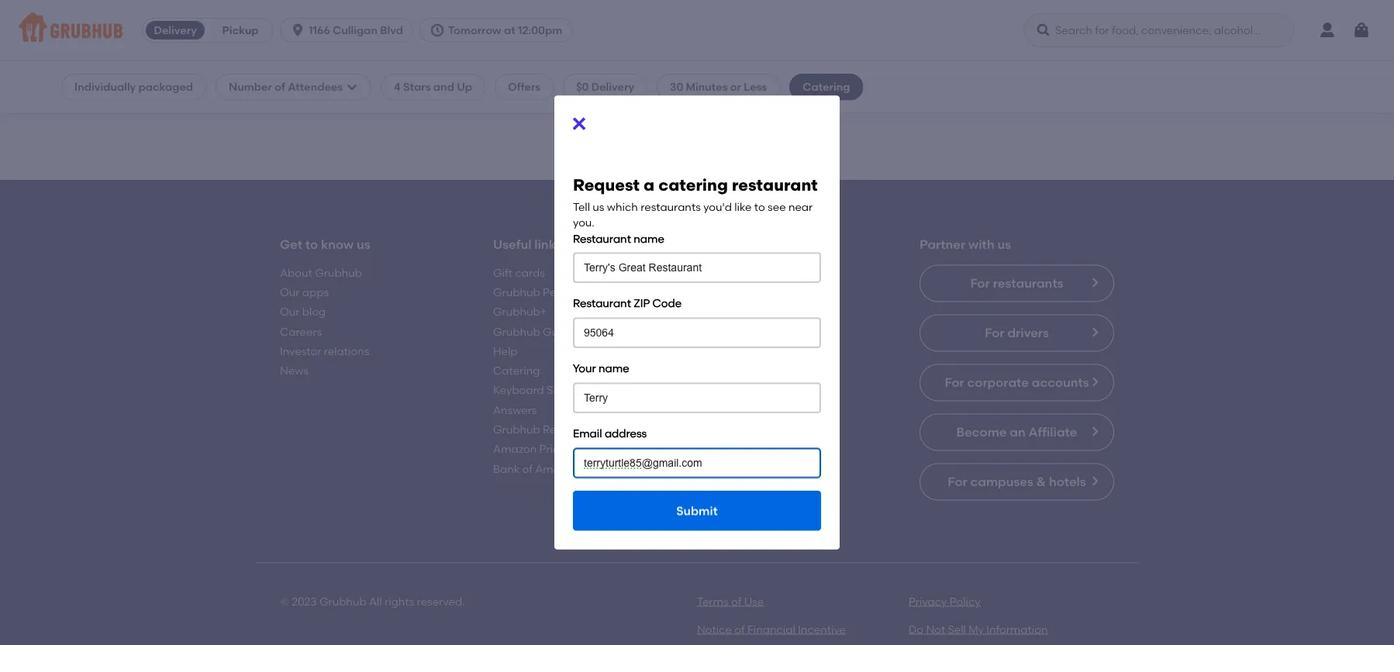 Task type: vqa. For each thing, say whether or not it's contained in the screenshot.
Mexican
yes



Task type: locate. For each thing, give the bounding box(es) containing it.
0 vertical spatial restaurants
[[641, 200, 701, 213]]

of right bank
[[522, 462, 533, 475]]

restaurant
[[573, 232, 631, 245], [573, 297, 631, 310]]

30
[[670, 80, 683, 93]]

address
[[605, 427, 647, 440]]

delivery right $0
[[592, 80, 634, 93]]

get
[[280, 237, 302, 252]]

1 horizontal spatial svg image
[[430, 22, 445, 38]]

attendees
[[288, 80, 343, 93]]

help
[[493, 344, 518, 358]]

the
[[87, 53, 110, 68]]

submit link
[[573, 491, 821, 531]]

culligan
[[333, 24, 378, 37]]

policy
[[950, 595, 981, 608]]

1 horizontal spatial restaurants
[[993, 276, 1064, 291]]

1 restaurant from the top
[[573, 232, 631, 245]]

tomorrow
[[448, 24, 501, 37]]

restaurant left zip
[[573, 297, 631, 310]]

grubhub left all
[[319, 595, 367, 608]]

tomorrow at 12:00pm
[[448, 24, 563, 37]]

for down "with"
[[971, 276, 990, 291]]

reserved.
[[417, 595, 465, 608]]

pickup button
[[208, 18, 273, 43]]

of left the use
[[731, 595, 742, 608]]

our down about
[[280, 286, 300, 299]]

svg image
[[290, 22, 306, 38], [430, 22, 445, 38]]

the abuela logo image
[[166, 0, 265, 43]]

bank of america link
[[493, 462, 580, 475]]

2 svg image from the left
[[430, 22, 445, 38]]

catering right less
[[803, 80, 850, 93]]

restaurant
[[732, 175, 818, 195]]

1166 culligan blvd
[[309, 24, 403, 37]]

for for for drivers
[[985, 325, 1005, 340]]

delivery up the abuela
[[154, 24, 197, 37]]

campuses
[[971, 474, 1034, 489]]

0 horizontal spatial svg image
[[290, 22, 306, 38]]

us right "with"
[[998, 237, 1011, 252]]

individually packaged
[[74, 80, 193, 93]]

0 horizontal spatial catering
[[493, 364, 540, 377]]

restaurants inside request a catering restaurant tell us which restaurants you'd like to see near you.
[[641, 200, 701, 213]]

restaurant down you.
[[573, 232, 631, 245]]

incentive
[[798, 623, 846, 636]]

catering up keyboard
[[493, 364, 540, 377]]

near
[[789, 200, 813, 213]]

do
[[909, 623, 924, 636]]

careers
[[280, 325, 322, 338]]

keyboard
[[493, 384, 544, 397]]

Your name text field
[[573, 383, 821, 413]]

restaurants
[[641, 200, 701, 213], [993, 276, 1064, 291]]

0 vertical spatial our
[[280, 286, 300, 299]]

rewards
[[543, 423, 588, 436]]

0 vertical spatial name
[[634, 232, 665, 245]]

12:00pm
[[518, 24, 563, 37]]

gift cards link
[[493, 266, 545, 279]]

accounts
[[1032, 375, 1089, 390]]

1 vertical spatial our
[[280, 305, 300, 318]]

see
[[768, 200, 786, 213]]

name
[[634, 232, 665, 245], [599, 362, 629, 375]]

$0
[[576, 80, 589, 93]]

name for restaurant name
[[634, 232, 665, 245]]

grubhub rewards link
[[493, 423, 588, 436]]

0 horizontal spatial to
[[305, 237, 318, 252]]

notice of financial incentive link
[[697, 623, 846, 636]]

of for number
[[275, 80, 285, 93]]

4
[[394, 80, 401, 93]]

Email address email field
[[573, 448, 821, 478]]

1 horizontal spatial catering
[[803, 80, 850, 93]]

for left drivers
[[985, 325, 1005, 340]]

for left corporate
[[945, 375, 965, 390]]

svg image inside tomorrow at 12:00pm "button"
[[430, 22, 445, 38]]

of right notice
[[735, 623, 745, 636]]

grubhub down know
[[315, 266, 362, 279]]

name down which
[[634, 232, 665, 245]]

instagram link
[[707, 305, 761, 318]]

submit
[[676, 504, 718, 518]]

gift
[[493, 266, 513, 279]]

1 vertical spatial restaurants
[[993, 276, 1064, 291]]

you.
[[573, 216, 595, 229]]

affiliate
[[1029, 424, 1078, 440]]

svg image
[[1353, 21, 1371, 40], [1036, 22, 1052, 38], [346, 81, 358, 93], [570, 114, 589, 133]]

name right your on the left bottom of page
[[599, 362, 629, 375]]

0 vertical spatial restaurant
[[573, 232, 631, 245]]

email
[[573, 427, 602, 440]]

for campuses & hotels link
[[920, 463, 1114, 501]]

svg image left 1166
[[290, 22, 306, 38]]

gift cards grubhub perks grubhub+ grubhub guarantee help catering keyboard shortcuts answers grubhub rewards amazon prime deal bank of america
[[493, 266, 600, 475]]

1 horizontal spatial delivery
[[592, 80, 634, 93]]

news
[[280, 364, 309, 377]]

1 horizontal spatial name
[[634, 232, 665, 245]]

code
[[653, 297, 682, 310]]

1 vertical spatial delivery
[[592, 80, 634, 93]]

4 stars and up
[[394, 80, 472, 93]]

delivery inside button
[[154, 24, 197, 37]]

our up the careers
[[280, 305, 300, 318]]

facebook
[[707, 266, 759, 279]]

to right get
[[305, 237, 318, 252]]

name for your name
[[599, 362, 629, 375]]

1 our from the top
[[280, 286, 300, 299]]

0 vertical spatial delivery
[[154, 24, 197, 37]]

us right know
[[357, 237, 370, 252]]

1 svg image from the left
[[290, 22, 306, 38]]

1 vertical spatial name
[[599, 362, 629, 375]]

links
[[535, 237, 562, 252]]

0 horizontal spatial name
[[599, 362, 629, 375]]

of right number
[[275, 80, 285, 93]]

0 horizontal spatial restaurants
[[641, 200, 701, 213]]

svg image inside 1166 culligan blvd button
[[290, 22, 306, 38]]

subscription pass image
[[71, 55, 84, 66]]

to inside request a catering restaurant tell us which restaurants you'd like to see near you.
[[754, 200, 765, 213]]

catering
[[803, 80, 850, 93], [493, 364, 540, 377]]

to right like
[[754, 200, 765, 213]]

1 vertical spatial catering
[[493, 364, 540, 377]]

us
[[593, 200, 605, 213], [357, 237, 370, 252], [998, 237, 1011, 252]]

2 horizontal spatial us
[[998, 237, 1011, 252]]

for corporate accounts
[[945, 375, 1089, 390]]

keyboard shortcuts link
[[493, 384, 597, 397]]

0 vertical spatial to
[[754, 200, 765, 213]]

like
[[735, 200, 752, 213]]

our blog link
[[280, 305, 326, 318]]

1 horizontal spatial us
[[593, 200, 605, 213]]

0 vertical spatial catering
[[803, 80, 850, 93]]

grubhub+ link
[[493, 305, 547, 318]]

restaurants up drivers
[[993, 276, 1064, 291]]

©
[[280, 595, 289, 608]]

restaurants down a
[[641, 200, 701, 213]]

1 horizontal spatial to
[[754, 200, 765, 213]]

grubhub perks link
[[493, 286, 571, 299]]

0 horizontal spatial delivery
[[154, 24, 197, 37]]

svg image left the tomorrow
[[430, 22, 445, 38]]

for campuses & hotels
[[948, 474, 1086, 489]]

1 vertical spatial restaurant
[[573, 297, 631, 310]]

for restaurants
[[971, 276, 1064, 291]]

2 restaurant from the top
[[573, 297, 631, 310]]

zip
[[634, 297, 650, 310]]

grubhub inside about grubhub our apps our blog careers investor relations news
[[315, 266, 362, 279]]

america
[[535, 462, 580, 475]]

which
[[607, 200, 638, 213]]

pickup
[[222, 24, 259, 37]]

about
[[280, 266, 312, 279]]

request
[[573, 175, 640, 195]]

tomorrow at 12:00pm button
[[420, 18, 579, 43]]

us right tell
[[593, 200, 605, 213]]

closed
[[324, 71, 361, 84]]

for left campuses
[[948, 474, 968, 489]]



Task type: describe. For each thing, give the bounding box(es) containing it.
1 vertical spatial to
[[305, 237, 318, 252]]

terms of use link
[[697, 595, 764, 608]]

grubhub+
[[493, 305, 547, 318]]

amazon
[[493, 442, 537, 456]]

minutes
[[686, 80, 728, 93]]

1166 culligan blvd button
[[280, 18, 420, 43]]

tell
[[573, 200, 590, 213]]

notice of financial incentive
[[697, 623, 846, 636]]

relations
[[324, 344, 369, 358]]

individually
[[74, 80, 136, 93]]

terms of use
[[697, 595, 764, 608]]

svg image for 1166 culligan blvd
[[290, 22, 306, 38]]

offers
[[508, 80, 541, 93]]

2023
[[292, 595, 317, 608]]

restaurant for restaurant name
[[573, 232, 631, 245]]

become
[[957, 424, 1007, 440]]

rights
[[385, 595, 414, 608]]

&
[[1037, 474, 1046, 489]]

for drivers
[[985, 325, 1049, 340]]

30 minutes or less
[[670, 80, 767, 93]]

do not sell my information link
[[909, 623, 1048, 636]]

Restaurant name text field
[[573, 253, 821, 283]]

partner with us
[[920, 237, 1011, 252]]

© 2023 grubhub all rights reserved.
[[280, 595, 465, 608]]

3.6
[[87, 71, 102, 84]]

amazon prime deal link
[[493, 442, 597, 456]]

useful links
[[493, 237, 562, 252]]

for restaurants link
[[920, 265, 1114, 302]]

answers link
[[493, 403, 537, 416]]

guarantee
[[543, 325, 600, 338]]

you'd
[[704, 200, 732, 213]]

restaurant name
[[573, 232, 665, 245]]

svg image for tomorrow at 12:00pm
[[430, 22, 445, 38]]

about grubhub link
[[280, 266, 362, 279]]

Restaurant ZIP Code telephone field
[[573, 318, 821, 348]]

my
[[969, 623, 984, 636]]

catering
[[659, 175, 728, 195]]

apps
[[302, 286, 329, 299]]

partner
[[920, 237, 966, 252]]

for drivers link
[[920, 314, 1114, 352]]

for for for restaurants
[[971, 276, 990, 291]]

shortcuts
[[547, 384, 597, 397]]

3.6 (5)
[[87, 71, 119, 84]]

packaged
[[138, 80, 193, 93]]

0 horizontal spatial us
[[357, 237, 370, 252]]

for for for corporate accounts
[[945, 375, 965, 390]]

careers link
[[280, 325, 322, 338]]

cards
[[515, 266, 545, 279]]

privacy policy link
[[909, 595, 981, 608]]

number of attendees
[[229, 80, 343, 93]]

• mexican
[[123, 71, 175, 84]]

us inside request a catering restaurant tell us which restaurants you'd like to see near you.
[[593, 200, 605, 213]]

grubhub down grubhub+ on the left of the page
[[493, 325, 540, 338]]

of for terms
[[731, 595, 742, 608]]

restaurant for restaurant zip code
[[573, 297, 631, 310]]

terms
[[697, 595, 729, 608]]

for corporate accounts link
[[920, 364, 1114, 401]]

star icon image
[[71, 71, 83, 84]]

up
[[457, 80, 472, 93]]

news link
[[280, 364, 309, 377]]

2 our from the top
[[280, 305, 300, 318]]

blog
[[302, 305, 326, 318]]

blvd
[[380, 24, 403, 37]]

number
[[229, 80, 272, 93]]

notice
[[697, 623, 732, 636]]

an
[[1010, 424, 1026, 440]]

bank
[[493, 462, 520, 475]]

financial
[[748, 623, 796, 636]]

delivery button
[[143, 18, 208, 43]]

request a catering restaurant tell us which restaurants you'd like to see near you.
[[573, 175, 818, 229]]

help link
[[493, 344, 518, 358]]

1166
[[309, 24, 330, 37]]

of inside gift cards grubhub perks grubhub+ grubhub guarantee help catering keyboard shortcuts answers grubhub rewards amazon prime deal bank of america
[[522, 462, 533, 475]]

privacy policy
[[909, 595, 981, 608]]

grubhub guarantee link
[[493, 325, 600, 338]]

grubhub down the answers link
[[493, 423, 540, 436]]

main navigation navigation
[[0, 0, 1394, 61]]

catering inside gift cards grubhub perks grubhub+ grubhub guarantee help catering keyboard shortcuts answers grubhub rewards amazon prime deal bank of america
[[493, 364, 540, 377]]

instagram
[[707, 305, 761, 318]]

abuela
[[113, 53, 157, 68]]

become an affiliate
[[957, 424, 1078, 440]]

grubhub down gift cards "link"
[[493, 286, 540, 299]]

your
[[573, 362, 596, 375]]

for for for campuses & hotels
[[948, 474, 968, 489]]

not
[[926, 623, 946, 636]]

our apps link
[[280, 286, 329, 299]]

deal
[[573, 442, 597, 456]]

restaurant zip code
[[573, 297, 682, 310]]

and
[[433, 80, 454, 93]]

prime
[[539, 442, 570, 456]]

the abuela link
[[71, 52, 361, 70]]

answers
[[493, 403, 537, 416]]

become an affiliate link
[[920, 414, 1114, 451]]

sell
[[948, 623, 966, 636]]

of for notice
[[735, 623, 745, 636]]

investor relations link
[[280, 344, 369, 358]]

less
[[744, 80, 767, 93]]

privacy
[[909, 595, 947, 608]]



